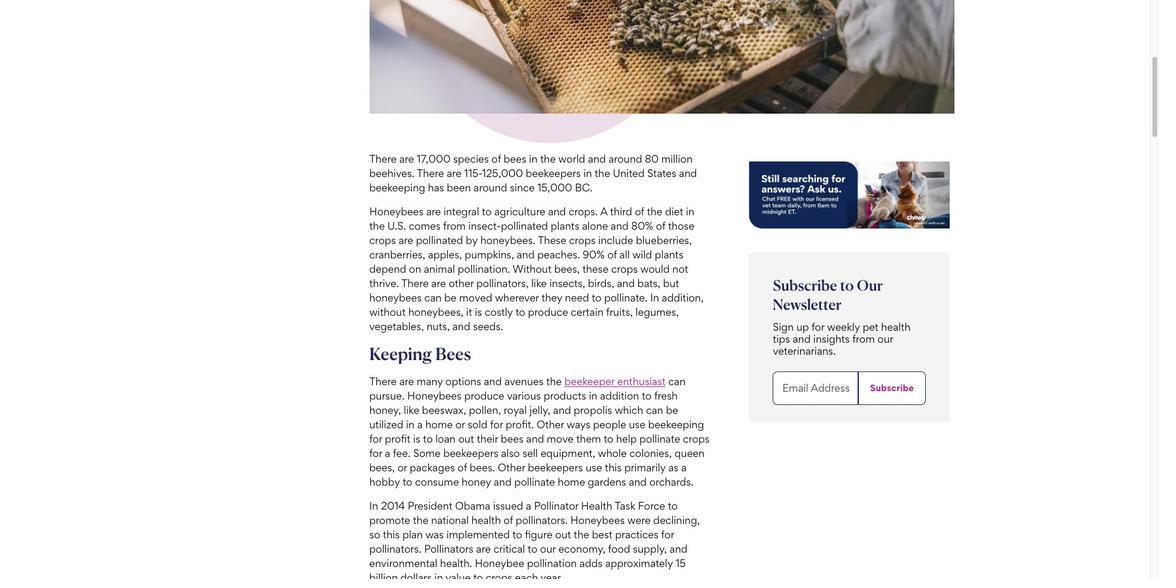 Task type: describe. For each thing, give the bounding box(es) containing it.
a right as
[[682, 461, 687, 474]]

legumes,
[[636, 306, 679, 318]]

fruits,
[[607, 306, 633, 318]]

them
[[577, 433, 601, 445]]

of left all
[[608, 248, 617, 261]]

species
[[453, 152, 489, 165]]

various
[[507, 390, 541, 402]]

help
[[616, 433, 637, 445]]

and up without
[[517, 248, 535, 261]]

orchards.
[[650, 476, 694, 488]]

since
[[510, 181, 535, 194]]

avenues
[[505, 375, 544, 388]]

blueberries,
[[636, 234, 692, 246]]

be inside can pursue. honeybees produce various products in addition to fresh honey, like beeswax, pollen, royal jelly, and propolis which can be utilized in a home or sold for profit. other ways people use beekeeping for profit is to loan out their bees and move them to help pollinate crops for a fee. some beekeepers also sell equipment, whole colonies, queen bees, or packages of bees. other beekeepers use this primarily as a hobby to consume honey and pollinate home gardens and orchards.
[[666, 404, 679, 416]]

apples,
[[428, 248, 462, 261]]

in up propolis
[[589, 390, 598, 402]]

health inside sign up for weekly pet health tips and insights from our veterinarians.
[[882, 321, 911, 334]]

in inside in 2014 president obama issued a pollinator health task force to promote the national health of pollinators. honeybees were declining, so this plan was implemented to figure out the best practices for pollinators. pollinators are critical to our economy, food supply, and environmental health. honeybee pollination adds approximately 15 billion dollars in value to crops each year.
[[370, 500, 378, 512]]

for down utilized
[[370, 433, 382, 445]]

our inside sign up for weekly pet health tips and insights from our veterinarians.
[[878, 333, 894, 346]]

it
[[466, 306, 472, 318]]

in inside in 2014 president obama issued a pollinator health task force to promote the national health of pollinators. honeybees were declining, so this plan was implemented to figure out the best practices for pollinators. pollinators are critical to our economy, food supply, and environmental health. honeybee pollination adds approximately 15 billion dollars in value to crops each year.
[[435, 571, 443, 579]]

to down people at the right bottom of the page
[[604, 433, 614, 445]]

to right value
[[474, 571, 483, 579]]

crops down all
[[611, 263, 638, 275]]

the left the united
[[595, 167, 610, 179]]

0 vertical spatial or
[[456, 418, 465, 431]]

the left world
[[540, 152, 556, 165]]

many
[[417, 375, 443, 388]]

beekeeper
[[565, 375, 615, 388]]

beeswax,
[[422, 404, 466, 416]]

moved
[[459, 291, 493, 304]]

move
[[547, 433, 574, 445]]

queen
[[675, 447, 705, 460]]

supply,
[[633, 543, 667, 555]]

subscribe for subscribe to our newsletter
[[773, 276, 838, 294]]

best
[[592, 528, 613, 541]]

are up comes
[[426, 205, 441, 218]]

the up products
[[547, 375, 562, 388]]

keeping
[[370, 343, 432, 364]]

animal
[[424, 263, 455, 275]]

those
[[668, 219, 695, 232]]

for up "their"
[[490, 418, 503, 431]]

0 horizontal spatial use
[[586, 461, 602, 474]]

practices
[[615, 528, 659, 541]]

80%
[[632, 219, 654, 232]]

15
[[676, 557, 686, 570]]

a inside in 2014 president obama issued a pollinator health task force to promote the national health of pollinators. honeybees were declining, so this plan was implemented to figure out the best practices for pollinators. pollinators are critical to our economy, food supply, and environmental health. honeybee pollination adds approximately 15 billion dollars in value to crops each year.
[[526, 500, 532, 512]]

17,000
[[417, 152, 451, 165]]

task
[[615, 500, 636, 512]]

and up pollinate.
[[617, 277, 635, 290]]

pollinators,
[[477, 277, 529, 290]]

to down figure
[[528, 543, 538, 555]]

fresh
[[655, 390, 678, 402]]

15,000
[[538, 181, 573, 194]]

for inside sign up for weekly pet health tips and insights from our veterinarians.
[[812, 321, 825, 334]]

are up cranberries,
[[399, 234, 413, 246]]

food
[[608, 543, 631, 555]]

0 vertical spatial other
[[537, 418, 564, 431]]

adds
[[580, 557, 603, 570]]

u.s.
[[388, 219, 406, 232]]

other
[[449, 277, 474, 290]]

some
[[413, 447, 441, 460]]

1 vertical spatial around
[[474, 181, 507, 194]]

crops inside can pursue. honeybees produce various products in addition to fresh honey, like beeswax, pollen, royal jelly, and propolis which can be utilized in a home or sold for profit. other ways people use beekeeping for profit is to loan out their bees and move them to help pollinate crops for a fee. some beekeepers also sell equipment, whole colonies, queen bees, or packages of bees. other beekeepers use this primarily as a hobby to consume honey and pollinate home gardens and orchards.
[[683, 433, 710, 445]]

wild
[[633, 248, 652, 261]]

can pursue. honeybees produce various products in addition to fresh honey, like beeswax, pollen, royal jelly, and propolis which can be utilized in a home or sold for profit. other ways people use beekeeping for profit is to loan out their bees and move them to help pollinate crops for a fee. some beekeepers also sell equipment, whole colonies, queen bees, or packages of bees. other beekeepers use this primarily as a hobby to consume honey and pollinate home gardens and orchards.
[[370, 375, 710, 488]]

0 vertical spatial pollinators.
[[516, 514, 568, 527]]

addition
[[600, 390, 640, 402]]

bees inside there are 17,000 species of bees in the world and around 80 million beehives. there are 115-125,000 beekeepers in the united states and beekeeping has been around since 15,000 bc.
[[504, 152, 527, 165]]

honey,
[[370, 404, 401, 416]]

health.
[[440, 557, 472, 570]]

critical
[[494, 543, 525, 555]]

depend
[[370, 263, 407, 275]]

was
[[426, 528, 444, 541]]

crops up 90%
[[569, 234, 596, 246]]

like inside honeybees are integral to agriculture and crops. a third of the diet in the u.s. comes from insect-pollinated plants alone and 80% of those crops are pollinated by honeybees. these crops include blueberries, cranberries, apples, pumpkins, and peaches. 90% of all wild plants depend on animal pollination. without bees, these crops would not thrive. there are other pollinators, like insects, birds, and bats, but honeybees can be moved wherever they need to pollinate. in addition, without honeybees, it is costly to produce certain fruits, legumes, vegetables, nuts, and seeds.
[[532, 277, 547, 290]]

profit.
[[506, 418, 534, 431]]

1 vertical spatial beekeepers
[[443, 447, 499, 460]]

packages
[[410, 461, 455, 474]]

honeybees are integral to agriculture and crops. a third of the diet in the u.s. comes from insect-pollinated plants alone and 80% of those crops are pollinated by honeybees. these crops include blueberries, cranberries, apples, pumpkins, and peaches. 90% of all wild plants depend on animal pollination. without bees, these crops would not thrive. there are other pollinators, like insects, birds, and bats, but honeybees can be moved wherever they need to pollinate. in addition, without honeybees, it is costly to produce certain fruits, legumes, vegetables, nuts, and seeds.
[[370, 205, 704, 333]]

approximately
[[606, 557, 673, 570]]

1 vertical spatial plants
[[655, 248, 684, 261]]

to up insect-
[[482, 205, 492, 218]]

to down enthusiast
[[642, 390, 652, 402]]

1 vertical spatial pollinated
[[416, 234, 463, 246]]

without
[[370, 306, 406, 318]]

our
[[857, 276, 883, 294]]

these
[[538, 234, 567, 246]]

out inside can pursue. honeybees produce various products in addition to fresh honey, like beeswax, pollen, royal jelly, and propolis which can be utilized in a home or sold for profit. other ways people use beekeeping for profit is to loan out their bees and move them to help pollinate crops for a fee. some beekeepers also sell equipment, whole colonies, queen bees, or packages of bees. other beekeepers use this primarily as a hobby to consume honey and pollinate home gardens and orchards.
[[458, 433, 474, 445]]

pollination.
[[458, 263, 510, 275]]

get instant vet help via chat or video. connect with a vet. chewy health image
[[749, 161, 950, 228]]

primarily
[[625, 461, 666, 474]]

beekeeping inside can pursue. honeybees produce various products in addition to fresh honey, like beeswax, pollen, royal jelly, and propolis which can be utilized in a home or sold for profit. other ways people use beekeeping for profit is to loan out their bees and move them to help pollinate crops for a fee. some beekeepers also sell equipment, whole colonies, queen bees, or packages of bees. other beekeepers use this primarily as a hobby to consume honey and pollinate home gardens and orchards.
[[648, 418, 704, 431]]

to right hobby
[[403, 476, 413, 488]]

are up beehives.
[[400, 152, 414, 165]]

sold
[[468, 418, 488, 431]]

in up profit
[[406, 418, 415, 431]]

united
[[613, 167, 645, 179]]

0 vertical spatial pollinate
[[640, 433, 681, 445]]

colonies,
[[630, 447, 672, 460]]

to down birds,
[[592, 291, 602, 304]]

bees, inside honeybees are integral to agriculture and crops. a third of the diet in the u.s. comes from insect-pollinated plants alone and 80% of those crops are pollinated by honeybees. these crops include blueberries, cranberries, apples, pumpkins, and peaches. 90% of all wild plants depend on animal pollination. without bees, these crops would not thrive. there are other pollinators, like insects, birds, and bats, but honeybees can be moved wherever they need to pollinate. in addition, without honeybees, it is costly to produce certain fruits, legumes, vegetables, nuts, and seeds.
[[555, 263, 580, 275]]

obama
[[455, 500, 491, 512]]

veterinarians.
[[773, 345, 836, 358]]

for left fee.
[[370, 447, 382, 460]]

pollination
[[527, 557, 577, 570]]

of up 80%
[[635, 205, 645, 218]]

a down the beeswax,
[[417, 418, 423, 431]]

1 vertical spatial pollinators.
[[370, 543, 422, 555]]

options
[[446, 375, 481, 388]]

insights
[[814, 333, 850, 346]]

bees, inside can pursue. honeybees produce various products in addition to fresh honey, like beeswax, pollen, royal jelly, and propolis which can be utilized in a home or sold for profit. other ways people use beekeeping for profit is to loan out their bees and move them to help pollinate crops for a fee. some beekeepers also sell equipment, whole colonies, queen bees, or packages of bees. other beekeepers use this primarily as a hobby to consume honey and pollinate home gardens and orchards.
[[370, 461, 395, 474]]

alone
[[582, 219, 608, 232]]

the up plan
[[413, 514, 429, 527]]

for inside in 2014 president obama issued a pollinator health task force to promote the national health of pollinators. honeybees were declining, so this plan was implemented to figure out the best practices for pollinators. pollinators are critical to our economy, food supply, and environmental health. honeybee pollination adds approximately 15 billion dollars in value to crops each year.
[[662, 528, 674, 541]]

and right world
[[588, 152, 606, 165]]

and inside in 2014 president obama issued a pollinator health task force to promote the national health of pollinators. honeybees were declining, so this plan was implemented to figure out the best practices for pollinators. pollinators are critical to our economy, food supply, and environmental health. honeybee pollination adds approximately 15 billion dollars in value to crops each year.
[[670, 543, 688, 555]]

from inside honeybees are integral to agriculture and crops. a third of the diet in the u.s. comes from insect-pollinated plants alone and 80% of those crops are pollinated by honeybees. these crops include blueberries, cranberries, apples, pumpkins, and peaches. 90% of all wild plants depend on animal pollination. without bees, these crops would not thrive. there are other pollinators, like insects, birds, and bats, but honeybees can be moved wherever they need to pollinate. in addition, without honeybees, it is costly to produce certain fruits, legumes, vegetables, nuts, and seeds.
[[443, 219, 466, 232]]

and down primarily
[[629, 476, 647, 488]]

products
[[544, 390, 587, 402]]

include
[[599, 234, 634, 246]]

and up sell
[[526, 433, 544, 445]]

also
[[501, 447, 520, 460]]

to inside subscribe to our newsletter
[[841, 276, 854, 294]]

a left fee.
[[385, 447, 391, 460]]

president
[[408, 500, 453, 512]]

bees.
[[470, 461, 495, 474]]

third
[[610, 205, 632, 218]]

and inside sign up for weekly pet health tips and insights from our veterinarians.
[[793, 333, 811, 346]]

beekeepers inside there are 17,000 species of bees in the world and around 80 million beehives. there are 115-125,000 beekeepers in the united states and beekeeping has been around since 15,000 bc.
[[526, 167, 581, 179]]

there are 17,000 species of bees in the world and around 80 million beehives. there are 115-125,000 beekeepers in the united states and beekeeping has been around since 15,000 bc.
[[370, 152, 697, 194]]

and down third
[[611, 219, 629, 232]]

the up 80%
[[647, 205, 663, 218]]



Task type: locate. For each thing, give the bounding box(es) containing it.
1 horizontal spatial from
[[853, 333, 875, 346]]

up
[[797, 321, 809, 334]]

of left bees.
[[458, 461, 467, 474]]

1 vertical spatial be
[[666, 404, 679, 416]]

year.
[[541, 571, 563, 579]]

0 vertical spatial bees
[[504, 152, 527, 165]]

honeybees down many
[[408, 390, 462, 402]]

of inside in 2014 president obama issued a pollinator health task force to promote the national health of pollinators. honeybees were declining, so this plan was implemented to figure out the best practices for pollinators. pollinators are critical to our economy, food supply, and environmental health. honeybee pollination adds approximately 15 billion dollars in value to crops each year.
[[504, 514, 513, 527]]

use
[[629, 418, 646, 431], [586, 461, 602, 474]]

bees, up hobby
[[370, 461, 395, 474]]

beekeepers up bees.
[[443, 447, 499, 460]]

this inside in 2014 president obama issued a pollinator health task force to promote the national health of pollinators. honeybees were declining, so this plan was implemented to figure out the best practices for pollinators. pollinators are critical to our economy, food supply, and environmental health. honeybee pollination adds approximately 15 billion dollars in value to crops each year.
[[383, 528, 400, 541]]

bc.
[[575, 181, 593, 194]]

crops inside in 2014 president obama issued a pollinator health task force to promote the national health of pollinators. honeybees were declining, so this plan was implemented to figure out the best practices for pollinators. pollinators are critical to our economy, food supply, and environmental health. honeybee pollination adds approximately 15 billion dollars in value to crops each year.
[[486, 571, 513, 579]]

1 horizontal spatial is
[[475, 306, 482, 318]]

1 horizontal spatial in
[[651, 291, 660, 304]]

and down products
[[553, 404, 571, 416]]

pollinated
[[501, 219, 548, 232], [416, 234, 463, 246]]

bees up the 125,000
[[504, 152, 527, 165]]

royal
[[504, 404, 527, 416]]

0 vertical spatial use
[[629, 418, 646, 431]]

0 horizontal spatial can
[[425, 291, 442, 304]]

costly
[[485, 306, 513, 318]]

to down the wherever
[[516, 306, 526, 318]]

honeybees.
[[481, 234, 536, 246]]

there up pursue.
[[370, 375, 397, 388]]

0 vertical spatial can
[[425, 291, 442, 304]]

force
[[638, 500, 666, 512]]

cranberries,
[[370, 248, 426, 261]]

90%
[[583, 248, 605, 261]]

of up blueberries,
[[656, 219, 666, 232]]

certain
[[571, 306, 604, 318]]

0 vertical spatial beekeeping
[[370, 181, 425, 194]]

out inside in 2014 president obama issued a pollinator health task force to promote the national health of pollinators. honeybees were declining, so this plan was implemented to figure out the best practices for pollinators. pollinators are critical to our economy, food supply, and environmental health. honeybee pollination adds approximately 15 billion dollars in value to crops each year.
[[555, 528, 571, 541]]

value
[[446, 571, 471, 579]]

health
[[882, 321, 911, 334], [472, 514, 501, 527]]

birds,
[[588, 277, 615, 290]]

as
[[669, 461, 679, 474]]

sign
[[773, 321, 794, 334]]

plants down blueberries,
[[655, 248, 684, 261]]

1 vertical spatial use
[[586, 461, 602, 474]]

1 horizontal spatial pollinated
[[501, 219, 548, 232]]

1 vertical spatial honeybees
[[408, 390, 462, 402]]

1 horizontal spatial home
[[558, 476, 585, 488]]

hobby
[[370, 476, 400, 488]]

1 horizontal spatial beekeeping
[[648, 418, 704, 431]]

ways
[[567, 418, 591, 431]]

0 horizontal spatial in
[[370, 500, 378, 512]]

declining,
[[654, 514, 700, 527]]

subscribe for subscribe
[[871, 383, 914, 394]]

honeybee
[[475, 557, 525, 570]]

subscribe to our newsletter
[[773, 276, 883, 313]]

and up issued
[[494, 476, 512, 488]]

2 vertical spatial beekeepers
[[528, 461, 583, 474]]

agriculture
[[495, 205, 546, 218]]

beekeepers down equipment,
[[528, 461, 583, 474]]

this inside can pursue. honeybees produce various products in addition to fresh honey, like beeswax, pollen, royal jelly, and propolis which can be utilized in a home or sold for profit. other ways people use beekeeping for profit is to loan out their bees and move them to help pollinate crops for a fee. some beekeepers also sell equipment, whole colonies, queen bees, or packages of bees. other beekeepers use this primarily as a hobby to consume honey and pollinate home gardens and orchards.
[[605, 461, 622, 474]]

0 horizontal spatial our
[[540, 543, 556, 555]]

0 horizontal spatial other
[[498, 461, 525, 474]]

is inside can pursue. honeybees produce various products in addition to fresh honey, like beeswax, pollen, royal jelly, and propolis which can be utilized in a home or sold for profit. other ways people use beekeeping for profit is to loan out their bees and move them to help pollinate crops for a fee. some beekeepers also sell equipment, whole colonies, queen bees, or packages of bees. other beekeepers use this primarily as a hobby to consume honey and pollinate home gardens and orchards.
[[413, 433, 421, 445]]

there up beehives.
[[370, 152, 397, 165]]

of inside can pursue. honeybees produce various products in addition to fresh honey, like beeswax, pollen, royal jelly, and propolis which can be utilized in a home or sold for profit. other ways people use beekeeping for profit is to loan out their bees and move them to help pollinate crops for a fee. some beekeepers also sell equipment, whole colonies, queen bees, or packages of bees. other beekeepers use this primarily as a hobby to consume honey and pollinate home gardens and orchards.
[[458, 461, 467, 474]]

pollinators. up figure
[[516, 514, 568, 527]]

bees,
[[555, 263, 580, 275], [370, 461, 395, 474]]

1 horizontal spatial can
[[646, 404, 664, 416]]

1 horizontal spatial health
[[882, 321, 911, 334]]

80
[[645, 152, 659, 165]]

in 2014 president obama issued a pollinator health task force to promote the national health of pollinators. honeybees were declining, so this plan was implemented to figure out the best practices for pollinators. pollinators are critical to our economy, food supply, and environmental health. honeybee pollination adds approximately 15 billion dollars in value to crops each year.
[[370, 500, 700, 579]]

1 horizontal spatial bees,
[[555, 263, 580, 275]]

1 horizontal spatial plants
[[655, 248, 684, 261]]

subscribe
[[773, 276, 838, 294], [871, 383, 914, 394]]

from down integral
[[443, 219, 466, 232]]

beehives.
[[370, 167, 415, 179]]

1 horizontal spatial subscribe
[[871, 383, 914, 394]]

pumpkins,
[[465, 248, 514, 261]]

dollars
[[401, 571, 432, 579]]

or down fee.
[[398, 461, 407, 474]]

1 vertical spatial produce
[[464, 390, 505, 402]]

crops up queen
[[683, 433, 710, 445]]

are left many
[[400, 375, 414, 388]]

our right weekly
[[878, 333, 894, 346]]

and down the it
[[453, 320, 471, 333]]

the up economy,
[[574, 528, 590, 541]]

0 vertical spatial around
[[609, 152, 643, 165]]

0 vertical spatial from
[[443, 219, 466, 232]]

1 horizontal spatial like
[[532, 277, 547, 290]]

of up the 125,000
[[492, 152, 501, 165]]

honeybees down 'health'
[[571, 514, 625, 527]]

integral
[[444, 205, 479, 218]]

crops.
[[569, 205, 598, 218]]

so
[[370, 528, 380, 541]]

1 horizontal spatial use
[[629, 418, 646, 431]]

produce inside honeybees are integral to agriculture and crops. a third of the diet in the u.s. comes from insect-pollinated plants alone and 80% of those crops are pollinated by honeybees. these crops include blueberries, cranberries, apples, pumpkins, and peaches. 90% of all wild plants depend on animal pollination. without bees, these crops would not thrive. there are other pollinators, like insects, birds, and bats, but honeybees can be moved wherever they need to pollinate. in addition, without honeybees, it is costly to produce certain fruits, legumes, vegetables, nuts, and seeds.
[[528, 306, 568, 318]]

on
[[409, 263, 421, 275]]

1 horizontal spatial pollinate
[[640, 433, 681, 445]]

1 horizontal spatial this
[[605, 461, 622, 474]]

all
[[620, 248, 630, 261]]

our
[[878, 333, 894, 346], [540, 543, 556, 555]]

1 vertical spatial from
[[853, 333, 875, 346]]

1 horizontal spatial produce
[[528, 306, 568, 318]]

bee hive image
[[370, 0, 955, 114]]

0 vertical spatial health
[[882, 321, 911, 334]]

sign up for weekly pet health tips and insights from our veterinarians.
[[773, 321, 911, 358]]

each
[[515, 571, 538, 579]]

0 vertical spatial subscribe
[[773, 276, 838, 294]]

beekeeping down beehives.
[[370, 181, 425, 194]]

1 vertical spatial in
[[370, 500, 378, 512]]

or left sold
[[456, 418, 465, 431]]

1 horizontal spatial be
[[666, 404, 679, 416]]

home
[[426, 418, 453, 431], [558, 476, 585, 488]]

produce inside can pursue. honeybees produce various products in addition to fresh honey, like beeswax, pollen, royal jelly, and propolis which can be utilized in a home or sold for profit. other ways people use beekeeping for profit is to loan out their bees and move them to help pollinate crops for a fee. some beekeepers also sell equipment, whole colonies, queen bees, or packages of bees. other beekeepers use this primarily as a hobby to consume honey and pollinate home gardens and orchards.
[[464, 390, 505, 402]]

0 vertical spatial bees,
[[555, 263, 580, 275]]

and up 15
[[670, 543, 688, 555]]

1 vertical spatial other
[[498, 461, 525, 474]]

in left 2014
[[370, 500, 378, 512]]

health right pet
[[882, 321, 911, 334]]

be inside honeybees are integral to agriculture and crops. a third of the diet in the u.s. comes from insect-pollinated plants alone and 80% of those crops are pollinated by honeybees. these crops include blueberries, cranberries, apples, pumpkins, and peaches. 90% of all wild plants depend on animal pollination. without bees, these crops would not thrive. there are other pollinators, like insects, birds, and bats, but honeybees can be moved wherever they need to pollinate. in addition, without honeybees, it is costly to produce certain fruits, legumes, vegetables, nuts, and seeds.
[[444, 291, 457, 304]]

bees
[[504, 152, 527, 165], [501, 433, 524, 445]]

1 vertical spatial is
[[413, 433, 421, 445]]

and right options
[[484, 375, 502, 388]]

1 horizontal spatial or
[[456, 418, 465, 431]]

implemented
[[447, 528, 510, 541]]

plan
[[403, 528, 423, 541]]

there inside honeybees are integral to agriculture and crops. a third of the diet in the u.s. comes from insect-pollinated plants alone and 80% of those crops are pollinated by honeybees. these crops include blueberries, cranberries, apples, pumpkins, and peaches. 90% of all wild plants depend on animal pollination. without bees, these crops would not thrive. there are other pollinators, like insects, birds, and bats, but honeybees can be moved wherever they need to pollinate. in addition, without honeybees, it is costly to produce certain fruits, legumes, vegetables, nuts, and seeds.
[[401, 277, 429, 290]]

1 vertical spatial beekeeping
[[648, 418, 704, 431]]

1 vertical spatial out
[[555, 528, 571, 541]]

0 vertical spatial plants
[[551, 219, 580, 232]]

is inside honeybees are integral to agriculture and crops. a third of the diet in the u.s. comes from insect-pollinated plants alone and 80% of those crops are pollinated by honeybees. these crops include blueberries, cranberries, apples, pumpkins, and peaches. 90% of all wild plants depend on animal pollination. without bees, these crops would not thrive. there are other pollinators, like insects, birds, and bats, but honeybees can be moved wherever they need to pollinate. in addition, without honeybees, it is costly to produce certain fruits, legumes, vegetables, nuts, and seeds.
[[475, 306, 482, 318]]

0 vertical spatial our
[[878, 333, 894, 346]]

our up 'pollination'
[[540, 543, 556, 555]]

for down declining,
[[662, 528, 674, 541]]

subscribe inside button
[[871, 383, 914, 394]]

health
[[581, 500, 613, 512]]

honeybees
[[370, 291, 422, 304]]

bees inside can pursue. honeybees produce various products in addition to fresh honey, like beeswax, pollen, royal jelly, and propolis which can be utilized in a home or sold for profit. other ways people use beekeeping for profit is to loan out their bees and move them to help pollinate crops for a fee. some beekeepers also sell equipment, whole colonies, queen bees, or packages of bees. other beekeepers use this primarily as a hobby to consume honey and pollinate home gardens and orchards.
[[501, 433, 524, 445]]

need
[[565, 291, 589, 304]]

use up 'gardens'
[[586, 461, 602, 474]]

around up the united
[[609, 152, 643, 165]]

are down implemented
[[476, 543, 491, 555]]

1 horizontal spatial pollinators.
[[516, 514, 568, 527]]

0 vertical spatial this
[[605, 461, 622, 474]]

out down sold
[[458, 433, 474, 445]]

pollen,
[[469, 404, 501, 416]]

there down 17,000
[[417, 167, 444, 179]]

out
[[458, 433, 474, 445], [555, 528, 571, 541]]

be down 'fresh'
[[666, 404, 679, 416]]

newsletter
[[773, 295, 842, 313]]

honeybees inside honeybees are integral to agriculture and crops. a third of the diet in the u.s. comes from insect-pollinated plants alone and 80% of those crops are pollinated by honeybees. these crops include blueberries, cranberries, apples, pumpkins, and peaches. 90% of all wild plants depend on animal pollination. without bees, these crops would not thrive. there are other pollinators, like insects, birds, and bats, but honeybees can be moved wherever they need to pollinate. in addition, without honeybees, it is costly to produce certain fruits, legumes, vegetables, nuts, and seeds.
[[370, 205, 424, 218]]

pollinate
[[640, 433, 681, 445], [515, 476, 555, 488]]

pollinator
[[534, 500, 579, 512]]

like down without
[[532, 277, 547, 290]]

home down the beeswax,
[[426, 418, 453, 431]]

beekeeping inside there are 17,000 species of bees in the world and around 80 million beehives. there are 115-125,000 beekeepers in the united states and beekeeping has been around since 15,000 bc.
[[370, 181, 425, 194]]

this down whole
[[605, 461, 622, 474]]

wherever
[[495, 291, 539, 304]]

0 horizontal spatial be
[[444, 291, 457, 304]]

beekeepers
[[526, 167, 581, 179], [443, 447, 499, 460], [528, 461, 583, 474]]

jelly,
[[530, 404, 551, 416]]

to up declining,
[[668, 500, 678, 512]]

from inside sign up for weekly pet health tips and insights from our veterinarians.
[[853, 333, 875, 346]]

honeybees
[[370, 205, 424, 218], [408, 390, 462, 402], [571, 514, 625, 527]]

0 horizontal spatial is
[[413, 433, 421, 445]]

0 horizontal spatial pollinated
[[416, 234, 463, 246]]

in up legumes,
[[651, 291, 660, 304]]

to left our
[[841, 276, 854, 294]]

0 horizontal spatial bees,
[[370, 461, 395, 474]]

are inside in 2014 president obama issued a pollinator health task force to promote the national health of pollinators. honeybees were declining, so this plan was implemented to figure out the best practices for pollinators. pollinators are critical to our economy, food supply, and environmental health. honeybee pollination adds approximately 15 billion dollars in value to crops each year.
[[476, 543, 491, 555]]

0 horizontal spatial like
[[404, 404, 420, 416]]

0 horizontal spatial beekeeping
[[370, 181, 425, 194]]

but
[[663, 277, 680, 290]]

and right tips
[[793, 333, 811, 346]]

1 vertical spatial pollinate
[[515, 476, 555, 488]]

other
[[537, 418, 564, 431], [498, 461, 525, 474]]

and down million
[[679, 167, 697, 179]]

a right issued
[[526, 500, 532, 512]]

0 vertical spatial honeybees
[[370, 205, 424, 218]]

produce down they
[[528, 306, 568, 318]]

nuts,
[[427, 320, 450, 333]]

honeybees inside can pursue. honeybees produce various products in addition to fresh honey, like beeswax, pollen, royal jelly, and propolis which can be utilized in a home or sold for profit. other ways people use beekeeping for profit is to loan out their bees and move them to help pollinate crops for a fee. some beekeepers also sell equipment, whole colonies, queen bees, or packages of bees. other beekeepers use this primarily as a hobby to consume honey and pollinate home gardens and orchards.
[[408, 390, 462, 402]]

this down promote
[[383, 528, 400, 541]]

in inside honeybees are integral to agriculture and crops. a third of the diet in the u.s. comes from insect-pollinated plants alone and 80% of those crops are pollinated by honeybees. these crops include blueberries, cranberries, apples, pumpkins, and peaches. 90% of all wild plants depend on animal pollination. without bees, these crops would not thrive. there are other pollinators, like insects, birds, and bats, but honeybees can be moved wherever they need to pollinate. in addition, without honeybees, it is costly to produce certain fruits, legumes, vegetables, nuts, and seeds.
[[651, 291, 660, 304]]

billion
[[370, 571, 398, 579]]

addition,
[[662, 291, 704, 304]]

1 vertical spatial subscribe
[[871, 383, 914, 394]]

beekeeping down 'fresh'
[[648, 418, 704, 431]]

in right diet
[[686, 205, 695, 218]]

is right the it
[[475, 306, 482, 318]]

for
[[812, 321, 825, 334], [490, 418, 503, 431], [370, 433, 382, 445], [370, 447, 382, 460], [662, 528, 674, 541]]

0 horizontal spatial or
[[398, 461, 407, 474]]

can inside honeybees are integral to agriculture and crops. a third of the diet in the u.s. comes from insect-pollinated plants alone and 80% of those crops are pollinated by honeybees. these crops include blueberries, cranberries, apples, pumpkins, and peaches. 90% of all wild plants depend on animal pollination. without bees, these crops would not thrive. there are other pollinators, like insects, birds, and bats, but honeybees can be moved wherever they need to pollinate. in addition, without honeybees, it is costly to produce certain fruits, legumes, vegetables, nuts, and seeds.
[[425, 291, 442, 304]]

like right honey,
[[404, 404, 420, 416]]

for right up
[[812, 321, 825, 334]]

our inside in 2014 president obama issued a pollinator health task force to promote the national health of pollinators. honeybees were declining, so this plan was implemented to figure out the best practices for pollinators. pollinators are critical to our economy, food supply, and environmental health. honeybee pollination adds approximately 15 billion dollars in value to crops each year.
[[540, 543, 556, 555]]

0 vertical spatial like
[[532, 277, 547, 290]]

by
[[466, 234, 478, 246]]

can up 'fresh'
[[669, 375, 686, 388]]

pollinate.
[[604, 291, 648, 304]]

world
[[559, 152, 586, 165]]

can down 'fresh'
[[646, 404, 664, 416]]

subscribe button
[[859, 372, 926, 405]]

honeybees inside in 2014 president obama issued a pollinator health task force to promote the national health of pollinators. honeybees were declining, so this plan was implemented to figure out the best practices for pollinators. pollinators are critical to our economy, food supply, and environmental health. honeybee pollination adds approximately 15 billion dollars in value to crops each year.
[[571, 514, 625, 527]]

in left value
[[435, 571, 443, 579]]

keeping bees
[[370, 343, 471, 364]]

of
[[492, 152, 501, 165], [635, 205, 645, 218], [656, 219, 666, 232], [608, 248, 617, 261], [458, 461, 467, 474], [504, 514, 513, 527]]

in up since
[[529, 152, 538, 165]]

subscribe inside subscribe to our newsletter
[[773, 276, 838, 294]]

0 vertical spatial home
[[426, 418, 453, 431]]

1 horizontal spatial other
[[537, 418, 564, 431]]

1 vertical spatial can
[[669, 375, 686, 388]]

1 vertical spatial our
[[540, 543, 556, 555]]

honeybees up u.s.
[[370, 205, 424, 218]]

health up implemented
[[472, 514, 501, 527]]

their
[[477, 433, 498, 445]]

0 horizontal spatial home
[[426, 418, 453, 431]]

1 vertical spatial bees
[[501, 433, 524, 445]]

115-
[[464, 167, 482, 179]]

1 vertical spatial like
[[404, 404, 420, 416]]

is up some
[[413, 433, 421, 445]]

2 horizontal spatial can
[[669, 375, 686, 388]]

economy,
[[559, 543, 606, 555]]

in
[[651, 291, 660, 304], [370, 500, 378, 512]]

0 horizontal spatial pollinate
[[515, 476, 555, 488]]

1 horizontal spatial around
[[609, 152, 643, 165]]

2 vertical spatial honeybees
[[571, 514, 625, 527]]

crops down honeybee
[[486, 571, 513, 579]]

0 horizontal spatial health
[[472, 514, 501, 527]]

0 vertical spatial beekeepers
[[526, 167, 581, 179]]

bats,
[[638, 277, 661, 290]]

0 horizontal spatial produce
[[464, 390, 505, 402]]

utilized
[[370, 418, 404, 431]]

these
[[583, 263, 609, 275]]

0 horizontal spatial pollinators.
[[370, 543, 422, 555]]

peaches.
[[538, 248, 580, 261]]

and down '15,000'
[[548, 205, 566, 218]]

0 vertical spatial be
[[444, 291, 457, 304]]

plants up these
[[551, 219, 580, 232]]

None email field
[[773, 372, 859, 405]]

the left u.s.
[[370, 219, 385, 232]]

states
[[648, 167, 677, 179]]

0 horizontal spatial from
[[443, 219, 466, 232]]

1 vertical spatial or
[[398, 461, 407, 474]]

pursue.
[[370, 390, 405, 402]]

is
[[475, 306, 482, 318], [413, 433, 421, 445]]

are down animal
[[432, 277, 446, 290]]

be down other
[[444, 291, 457, 304]]

which
[[615, 404, 644, 416]]

around
[[609, 152, 643, 165], [474, 181, 507, 194]]

sell
[[523, 447, 538, 460]]

diet
[[665, 205, 684, 218]]

beekeepers up '15,000'
[[526, 167, 581, 179]]

2 vertical spatial can
[[646, 404, 664, 416]]

to up critical
[[513, 528, 523, 541]]

in inside honeybees are integral to agriculture and crops. a third of the diet in the u.s. comes from insect-pollinated plants alone and 80% of those crops are pollinated by honeybees. these crops include blueberries, cranberries, apples, pumpkins, and peaches. 90% of all wild plants depend on animal pollination. without bees, these crops would not thrive. there are other pollinators, like insects, birds, and bats, but honeybees can be moved wherever they need to pollinate. in addition, without honeybees, it is costly to produce certain fruits, legumes, vegetables, nuts, and seeds.
[[686, 205, 695, 218]]

1 vertical spatial this
[[383, 528, 400, 541]]

health inside in 2014 president obama issued a pollinator health task force to promote the national health of pollinators. honeybees were declining, so this plan was implemented to figure out the best practices for pollinators. pollinators are critical to our economy, food supply, and environmental health. honeybee pollination adds approximately 15 billion dollars in value to crops each year.
[[472, 514, 501, 527]]

like inside can pursue. honeybees produce various products in addition to fresh honey, like beeswax, pollen, royal jelly, and propolis which can be utilized in a home or sold for profit. other ways people use beekeeping for profit is to loan out their bees and move them to help pollinate crops for a fee. some beekeepers also sell equipment, whole colonies, queen bees, or packages of bees. other beekeepers use this primarily as a hobby to consume honey and pollinate home gardens and orchards.
[[404, 404, 420, 416]]

not
[[673, 263, 689, 275]]

propolis
[[574, 404, 612, 416]]

out up economy,
[[555, 528, 571, 541]]

around down the 125,000
[[474, 181, 507, 194]]

in up bc.
[[584, 167, 592, 179]]

0 horizontal spatial out
[[458, 433, 474, 445]]

1 vertical spatial bees,
[[370, 461, 395, 474]]

a
[[601, 205, 608, 218]]

of inside there are 17,000 species of bees in the world and around 80 million beehives. there are 115-125,000 beekeepers in the united states and beekeeping has been around since 15,000 bc.
[[492, 152, 501, 165]]

are up the been
[[447, 167, 462, 179]]

0 vertical spatial in
[[651, 291, 660, 304]]

1 vertical spatial home
[[558, 476, 585, 488]]

been
[[447, 181, 471, 194]]

0 vertical spatial is
[[475, 306, 482, 318]]

whole
[[598, 447, 627, 460]]

1 horizontal spatial out
[[555, 528, 571, 541]]

0 horizontal spatial plants
[[551, 219, 580, 232]]

pollinated up apples,
[[416, 234, 463, 246]]

there down on
[[401, 277, 429, 290]]

of down issued
[[504, 514, 513, 527]]

0 horizontal spatial around
[[474, 181, 507, 194]]

0 vertical spatial produce
[[528, 306, 568, 318]]

crops down u.s.
[[370, 234, 396, 246]]

0 horizontal spatial subscribe
[[773, 276, 838, 294]]

1 horizontal spatial our
[[878, 333, 894, 346]]

1 vertical spatial health
[[472, 514, 501, 527]]

0 vertical spatial pollinated
[[501, 219, 548, 232]]

like
[[532, 277, 547, 290], [404, 404, 420, 416]]

seeds.
[[473, 320, 503, 333]]

to up some
[[423, 433, 433, 445]]

0 horizontal spatial this
[[383, 528, 400, 541]]



Task type: vqa. For each thing, say whether or not it's contained in the screenshot.
to
yes



